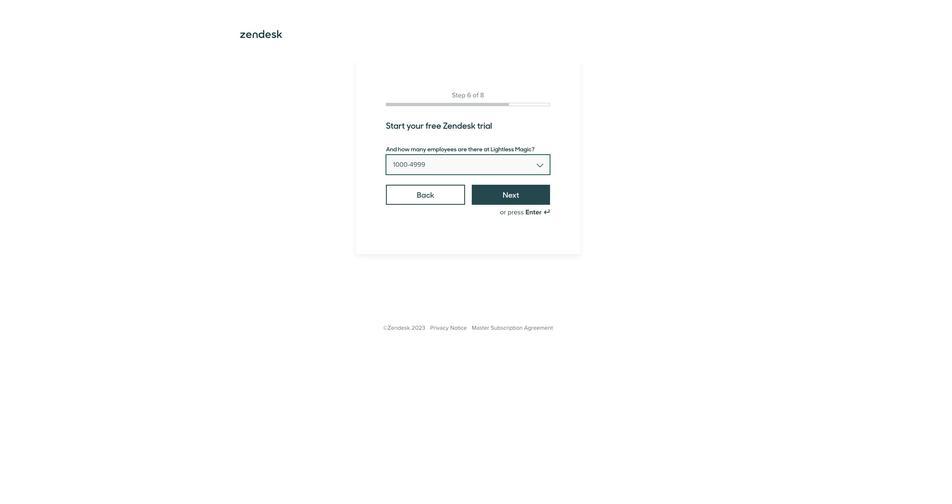 Task type: vqa. For each thing, say whether or not it's contained in the screenshot.
'best'
no



Task type: locate. For each thing, give the bounding box(es) containing it.
©zendesk
[[383, 325, 410, 332]]

master subscription agreement
[[472, 325, 553, 332]]

privacy notice link
[[430, 325, 467, 332]]

how
[[398, 145, 410, 153]]

master
[[472, 325, 489, 332]]

start
[[386, 119, 405, 131]]

your
[[407, 119, 424, 131]]

privacy
[[430, 325, 449, 332]]

step
[[452, 91, 465, 100]]

master subscription agreement link
[[472, 325, 553, 332]]

zendesk
[[443, 119, 476, 131]]

and
[[386, 145, 397, 153]]

press
[[508, 209, 524, 217]]

there
[[468, 145, 483, 153]]

magic
[[515, 145, 532, 153]]

©zendesk 2023
[[383, 325, 425, 332]]

©zendesk 2023 link
[[383, 325, 425, 332]]

8
[[480, 91, 484, 100]]

at
[[484, 145, 490, 153]]

back button
[[386, 185, 465, 205]]

next
[[503, 190, 519, 200]]

many
[[411, 145, 426, 153]]

2023
[[412, 325, 425, 332]]

notice
[[450, 325, 467, 332]]

of
[[473, 91, 479, 100]]

enter image
[[544, 209, 550, 216]]



Task type: describe. For each thing, give the bounding box(es) containing it.
next button
[[472, 185, 550, 205]]

are
[[458, 145, 467, 153]]

or press enter
[[500, 209, 542, 217]]

zendesk image
[[240, 30, 282, 38]]

trial
[[477, 119, 492, 131]]

employees
[[427, 145, 457, 153]]

agreement
[[524, 325, 553, 332]]

privacy notice
[[430, 325, 467, 332]]

step 6 of 8
[[452, 91, 484, 100]]

back
[[417, 190, 434, 200]]

or
[[500, 209, 506, 217]]

free
[[426, 119, 441, 131]]

and how many employees are there at lightless magic ?
[[386, 145, 535, 153]]

start your free zendesk trial
[[386, 119, 492, 131]]

6
[[467, 91, 471, 100]]

lightless
[[491, 145, 514, 153]]

subscription
[[491, 325, 523, 332]]

?
[[532, 145, 535, 153]]

enter
[[526, 209, 542, 217]]



